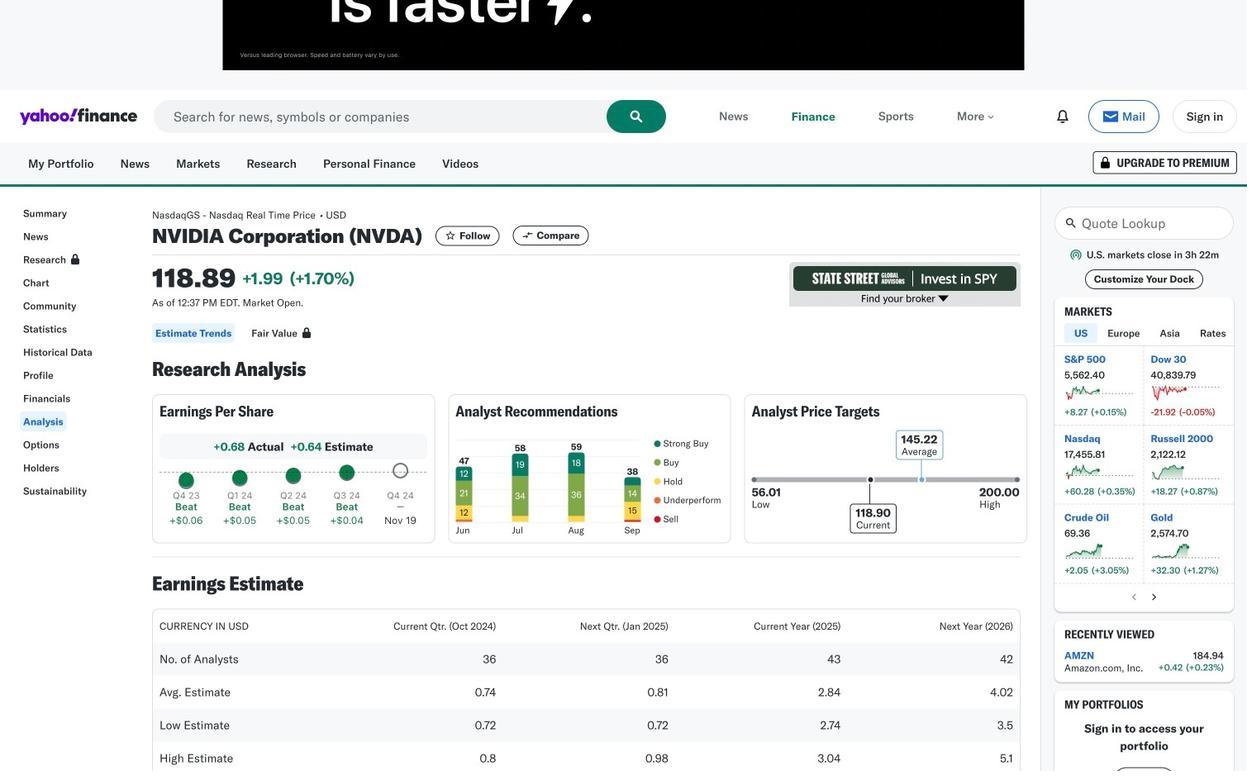 Task type: describe. For each thing, give the bounding box(es) containing it.
analysis menubar menu bar
[[152, 323, 1021, 343]]

prev image
[[1128, 591, 1141, 604]]

Search for news, symbols or companies text field
[[154, 100, 666, 133]]

0 vertical spatial advertisement element
[[223, 0, 1025, 70]]

search image
[[630, 110, 643, 123]]



Task type: locate. For each thing, give the bounding box(es) containing it.
tab list
[[1065, 323, 1248, 346]]

nvda navigation menubar menu bar
[[0, 200, 132, 501]]

advertisement element
[[223, 0, 1025, 70], [790, 262, 1021, 308]]

toolbar
[[1049, 100, 1238, 133]]

None search field
[[154, 100, 666, 133]]

None search field
[[1055, 207, 1234, 240]]

1 vertical spatial advertisement element
[[790, 262, 1021, 308]]

Quote Lookup text field
[[1055, 207, 1234, 240]]



Task type: vqa. For each thing, say whether or not it's contained in the screenshot.
ANALYSIS MENUBAR menu bar
yes



